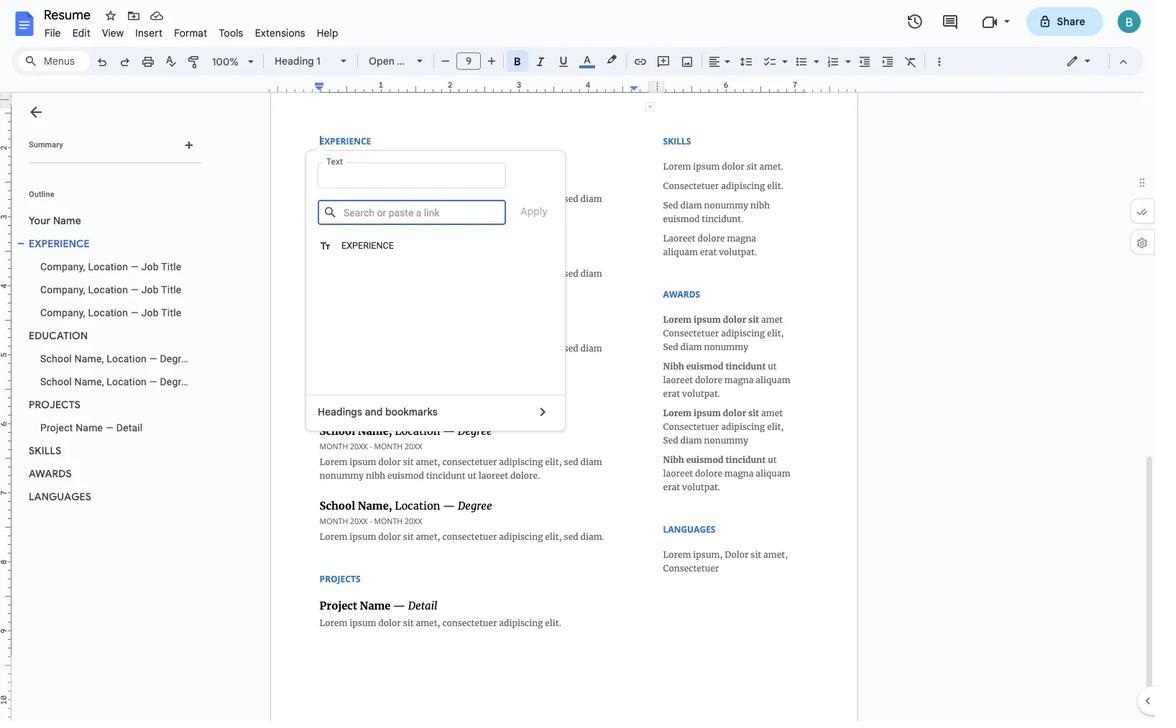 Task type: locate. For each thing, give the bounding box(es) containing it.
outline heading
[[12, 189, 207, 209]]

Search or paste a link text field
[[342, 201, 505, 224]]

open
[[369, 55, 395, 68]]

summary
[[29, 140, 63, 150]]

share button
[[1026, 7, 1104, 36]]

1 vertical spatial name,
[[74, 376, 104, 388]]

format
[[174, 27, 207, 40]]

education
[[29, 329, 88, 342]]

2 vertical spatial title
[[161, 307, 181, 319]]

bookmarks
[[385, 406, 438, 418]]

edit
[[72, 27, 91, 40]]

application containing share
[[0, 0, 1155, 721]]

name for your
[[53, 214, 81, 227]]

open sans
[[369, 55, 420, 68]]

0 vertical spatial degree
[[160, 353, 192, 365]]

2 company, from the top
[[40, 284, 85, 296]]

awards
[[29, 467, 72, 480]]

2 title from the top
[[161, 284, 181, 296]]

experience down your name
[[29, 237, 90, 250]]

3 job from the top
[[141, 307, 159, 319]]

2 vertical spatial job
[[141, 307, 159, 319]]

school name, location — degree
[[40, 353, 192, 365], [40, 376, 192, 388]]

your name
[[29, 214, 81, 227]]

school up projects
[[40, 376, 72, 388]]

0 vertical spatial job
[[141, 261, 159, 273]]

2 name, from the top
[[74, 376, 104, 388]]

2 job from the top
[[141, 284, 159, 296]]

projects
[[29, 398, 81, 411]]

0 vertical spatial title
[[161, 261, 181, 273]]

Menus field
[[18, 51, 90, 71]]

mode and view toolbar
[[1056, 47, 1135, 75]]

3 company, location — job title from the top
[[40, 307, 181, 319]]

languages
[[29, 490, 91, 503]]

file menu item
[[39, 24, 67, 42]]

1 name, from the top
[[74, 353, 104, 365]]

highlight color image
[[604, 51, 620, 68]]

menu bar banner
[[0, 0, 1155, 721]]

0 vertical spatial name,
[[74, 353, 104, 365]]

Font size field
[[457, 52, 487, 70]]

outline
[[29, 190, 54, 199]]

application
[[0, 0, 1155, 721]]

name,
[[74, 353, 104, 365], [74, 376, 104, 388]]

experience inside experience option
[[342, 240, 394, 251]]

school
[[40, 353, 72, 365], [40, 376, 72, 388]]

menu bar containing file
[[39, 19, 344, 42]]

0 vertical spatial company, location — job title
[[40, 261, 181, 273]]

location
[[88, 261, 128, 273], [88, 284, 128, 296], [88, 307, 128, 319], [107, 353, 147, 365], [107, 376, 147, 388]]

0 vertical spatial school name, location — degree
[[40, 353, 192, 365]]

name right project
[[76, 422, 103, 434]]

insert
[[135, 27, 163, 40]]

1 vertical spatial title
[[161, 284, 181, 296]]

1 vertical spatial job
[[141, 284, 159, 296]]

0 vertical spatial name
[[53, 214, 81, 227]]

1 vertical spatial school
[[40, 376, 72, 388]]

1 vertical spatial company, location — job title
[[40, 284, 181, 296]]

1 vertical spatial name
[[76, 422, 103, 434]]

detail
[[116, 422, 143, 434]]

project
[[40, 422, 73, 434]]

edit menu item
[[67, 24, 96, 42]]

job
[[141, 261, 159, 273], [141, 284, 159, 296], [141, 307, 159, 319]]

1 vertical spatial school name, location — degree
[[40, 376, 192, 388]]

1 company, from the top
[[40, 261, 85, 273]]

menu bar inside the menu bar banner
[[39, 19, 344, 42]]

2 vertical spatial company,
[[40, 307, 85, 319]]

school name, location — degree up detail
[[40, 376, 192, 388]]

2 school name, location — degree from the top
[[40, 376, 192, 388]]

0 horizontal spatial experience
[[29, 237, 90, 250]]

2 vertical spatial company, location — job title
[[40, 307, 181, 319]]

1 company, location — job title from the top
[[40, 261, 181, 273]]

project name — detail
[[40, 422, 143, 434]]

1 vertical spatial degree
[[160, 376, 192, 388]]

company,
[[40, 261, 85, 273], [40, 284, 85, 296], [40, 307, 85, 319]]

degree
[[160, 353, 192, 365], [160, 376, 192, 388]]

name
[[53, 214, 81, 227], [76, 422, 103, 434]]

headings and bookmarks alert dialog
[[306, 145, 566, 432]]

1 vertical spatial company,
[[40, 284, 85, 296]]

edit or insert link dialog
[[306, 150, 566, 432]]

Star checkbox
[[101, 6, 121, 26]]

insert image image
[[679, 51, 696, 71]]

name, up projects
[[74, 376, 104, 388]]

document outline element
[[12, 93, 207, 721]]

text
[[326, 157, 343, 167]]

None text field
[[318, 163, 506, 188]]

experience
[[29, 237, 90, 250], [342, 240, 394, 251]]

menu bar
[[39, 19, 344, 42]]

school down education
[[40, 353, 72, 365]]

1
[[317, 55, 321, 68]]

—
[[131, 261, 139, 273], [131, 284, 139, 296], [131, 307, 139, 319], [149, 353, 157, 365], [149, 376, 157, 388], [106, 422, 114, 434]]

school name, location — degree down education
[[40, 353, 192, 365]]

company, location — job title
[[40, 261, 181, 273], [40, 284, 181, 296], [40, 307, 181, 319]]

name right your at the top
[[53, 214, 81, 227]]

extensions menu item
[[249, 24, 311, 42]]

Anchor text field. text field
[[318, 157, 554, 188]]

2 degree from the top
[[160, 376, 192, 388]]

view menu item
[[96, 24, 130, 42]]

0 vertical spatial school
[[40, 353, 72, 365]]

font list. open sans selected. option
[[369, 51, 420, 71]]

name, down education
[[74, 353, 104, 365]]

title
[[161, 261, 181, 273], [161, 284, 181, 296], [161, 307, 181, 319]]

headings
[[318, 406, 362, 418]]

and
[[365, 406, 383, 418]]

0 vertical spatial company,
[[40, 261, 85, 273]]

name for project
[[76, 422, 103, 434]]

3 title from the top
[[161, 307, 181, 319]]

experience inside the document outline element
[[29, 237, 90, 250]]

experience down search or paste a link 'text box'
[[342, 240, 394, 251]]

1 horizontal spatial experience
[[342, 240, 394, 251]]

main toolbar
[[89, 0, 964, 408]]



Task type: describe. For each thing, give the bounding box(es) containing it.
heading 1
[[275, 55, 321, 68]]

help
[[317, 27, 338, 40]]

1 job from the top
[[141, 261, 159, 273]]

Rename text field
[[39, 6, 99, 23]]

Font size text field
[[457, 52, 480, 70]]

1 school from the top
[[40, 353, 72, 365]]

Zoom text field
[[209, 52, 243, 72]]

text color image
[[580, 51, 595, 68]]

line & paragraph spacing image
[[738, 51, 755, 71]]

2 company, location — job title from the top
[[40, 284, 181, 296]]

1 title from the top
[[161, 261, 181, 273]]

headings and bookmarks
[[318, 406, 438, 418]]

styles list. heading 1 selected. option
[[275, 51, 332, 71]]

file
[[45, 27, 61, 40]]

Zoom field
[[206, 51, 260, 73]]

experience option
[[306, 234, 565, 258]]

tools menu item
[[213, 24, 249, 42]]

insert menu item
[[130, 24, 168, 42]]

summary heading
[[29, 139, 63, 151]]

tools
[[219, 27, 243, 40]]

1 degree from the top
[[160, 353, 192, 365]]

headings and bookmarks button
[[306, 395, 565, 431]]

view
[[102, 27, 124, 40]]

heading
[[275, 55, 314, 68]]

extensions
[[255, 27, 305, 40]]

2 school from the top
[[40, 376, 72, 388]]

share
[[1057, 15, 1086, 28]]

sans
[[397, 55, 420, 68]]

1 school name, location — degree from the top
[[40, 353, 192, 365]]

help menu item
[[311, 24, 344, 42]]

your
[[29, 214, 51, 227]]

skills
[[29, 444, 61, 457]]

format menu item
[[168, 24, 213, 42]]

click to select borders image
[[646, 102, 655, 111]]

3 company, from the top
[[40, 307, 85, 319]]

none text field inside the text text field
[[318, 163, 506, 188]]



Task type: vqa. For each thing, say whether or not it's contained in the screenshot.
experience in the document outline element
yes



